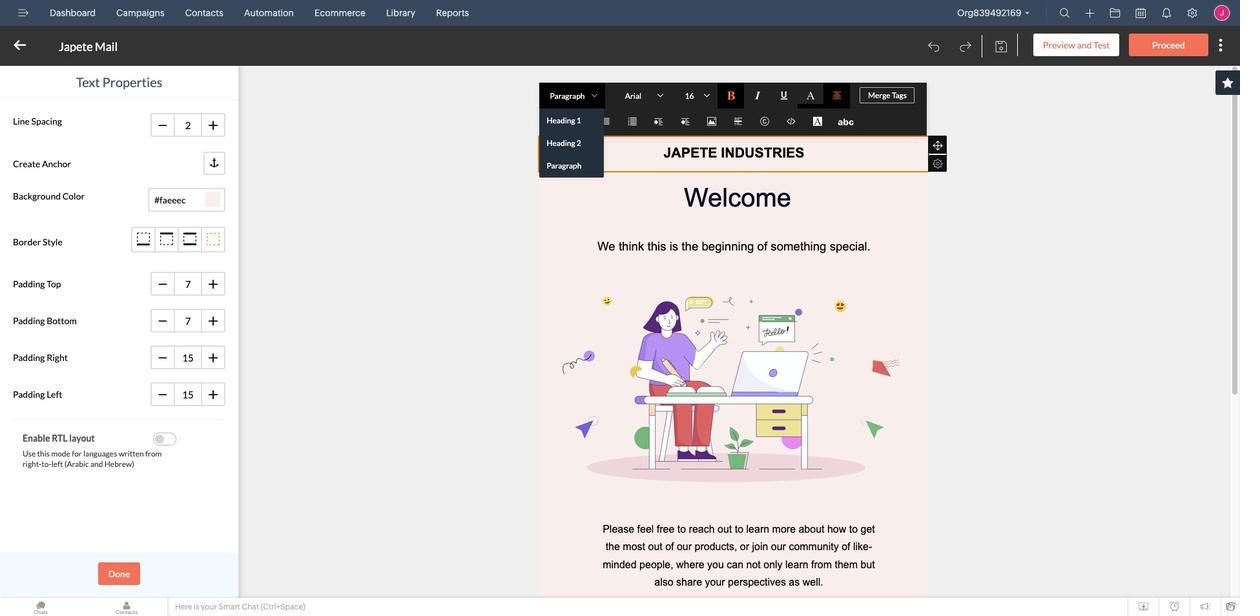 Task type: vqa. For each thing, say whether or not it's contained in the screenshot.
CRM
no



Task type: locate. For each thing, give the bounding box(es) containing it.
automation
[[244, 8, 294, 18]]

configure settings image
[[1188, 8, 1198, 18]]

campaigns
[[116, 8, 165, 18]]

chat
[[242, 603, 259, 612]]

org839492169
[[958, 8, 1022, 18]]

quick actions image
[[1086, 8, 1095, 18]]

reports
[[436, 8, 469, 18]]

dashboard
[[50, 8, 96, 18]]

ecommerce
[[315, 8, 366, 18]]

contacts link
[[180, 0, 229, 26]]

smart
[[219, 603, 240, 612]]

notifications image
[[1162, 8, 1172, 18]]

chats image
[[0, 598, 81, 616]]

dashboard link
[[45, 0, 101, 26]]

contacts image
[[86, 598, 167, 616]]

your
[[201, 603, 217, 612]]

library link
[[381, 0, 421, 26]]



Task type: describe. For each thing, give the bounding box(es) containing it.
library
[[386, 8, 416, 18]]

here is your smart chat (ctrl+space)
[[175, 603, 305, 612]]

reports link
[[431, 0, 474, 26]]

automation link
[[239, 0, 299, 26]]

is
[[194, 603, 199, 612]]

(ctrl+space)
[[261, 603, 305, 612]]

campaigns link
[[111, 0, 170, 26]]

contacts
[[185, 8, 223, 18]]

ecommerce link
[[310, 0, 371, 26]]

search image
[[1060, 8, 1070, 18]]

folder image
[[1110, 8, 1121, 18]]

here
[[175, 603, 192, 612]]

calendar image
[[1136, 8, 1146, 18]]



